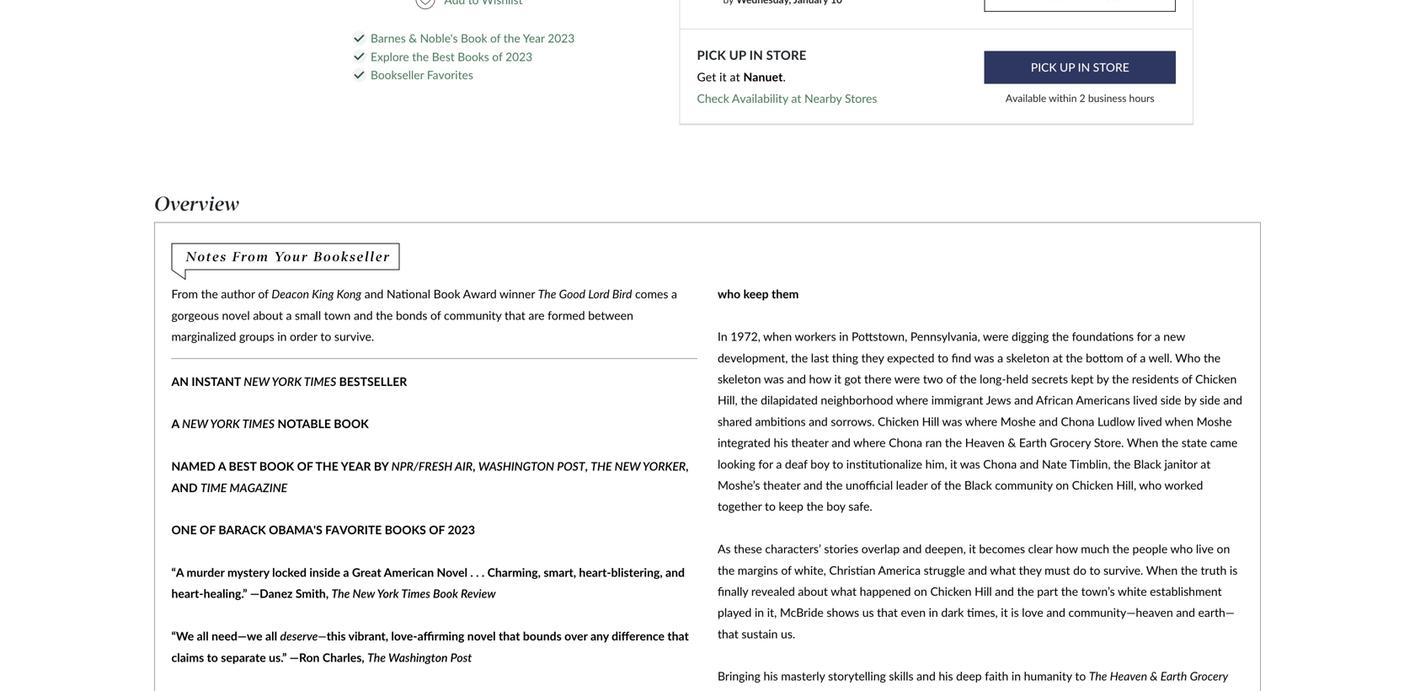 Task type: describe. For each thing, give the bounding box(es) containing it.
the right ran at right
[[946, 435, 963, 450]]

janitor
[[1165, 457, 1198, 471]]

0 horizontal spatial a
[[171, 417, 179, 431]]

pick
[[697, 47, 726, 63]]

1 horizontal spatial were
[[984, 329, 1009, 344]]

0 vertical spatial for
[[1138, 329, 1152, 344]]

order
[[290, 329, 318, 344]]

in right the faith
[[1012, 669, 1022, 683]]

revealed
[[752, 584, 795, 598]]

the right who
[[1204, 350, 1221, 365]]

to left find
[[938, 350, 949, 365]]

in inside the in 1972, when workers in pottstown, pennsylvania, were digging the foundations for a new development, the last thing they expected to find was a skeleton at the bottom of a well. who the skeleton was and how it got there were two of the long-held secrets kept by the residents of chicken hill, the dilapidated neighborhood where immigrant jews and african americans lived side by side and shared ambitions and sorrows. chicken hill was where moshe and chona ludlow lived when moshe integrated his theater and where chona ran the heaven & earth grocery store. when the state came looking for a deaf boy to institutionalize him, it was chona and nate timblin, the black janitor at moshe's theater and the unofficial leader of the black community on chicken hill, who worked together to keep the boy safe.
[[840, 329, 849, 344]]

sustain
[[742, 627, 778, 641]]

this vibrant, love-affirming novel that bounds over any difference that claims to separate us." —ron charles,
[[171, 629, 689, 664]]

2 all from the left
[[266, 629, 277, 643]]

stories
[[825, 542, 859, 556]]

the right part
[[1062, 584, 1079, 598]]

1 side from the left
[[1161, 393, 1182, 407]]

the up janitor
[[1162, 435, 1179, 450]]

locked
[[272, 565, 307, 579]]

. inside the pick up in store get it at nanuet . check availability at nearby stores
[[783, 69, 786, 84]]

the left part
[[1018, 584, 1035, 598]]

2 vertical spatial book
[[433, 586, 458, 601]]

love
[[1023, 605, 1044, 620]]

of right two
[[947, 372, 957, 386]]

bestseller
[[339, 374, 407, 388]]

2
[[1080, 92, 1086, 104]]

about inside comes a gorgeous novel about a small town and the bonds of community that are formed between marginalized groups in order to survive.
[[253, 308, 283, 322]]

the down bottom
[[1113, 372, 1130, 386]]

a inside "a murder mystery locked inside a great american novel . . . charming, smart, heart-blistering, and heart-healing." —danez smith,
[[343, 565, 349, 579]]

of down who
[[1183, 372, 1193, 386]]

deserve—
[[280, 629, 327, 643]]

us."
[[269, 650, 287, 664]]

the down the "store."
[[1114, 457, 1131, 471]]

state
[[1182, 435, 1208, 450]]

chicken down who
[[1196, 372, 1238, 386]]

an instant new york times bestseller
[[171, 374, 407, 388]]

1 vertical spatial skeleton
[[718, 372, 762, 386]]

0 vertical spatial by
[[1097, 372, 1110, 386]]

smart,
[[544, 565, 577, 579]]

the up "gorgeous"
[[201, 287, 218, 301]]

survive. inside comes a gorgeous novel about a small town and the bonds of community that are formed between marginalized groups in order to survive.
[[335, 329, 374, 344]]

it right deepen,
[[970, 542, 977, 556]]

in left 'it,'
[[755, 605, 765, 620]]

ambitions
[[756, 414, 806, 428]]

and
[[171, 480, 198, 495]]

at up secrets at the right bottom of page
[[1053, 350, 1063, 365]]

the down as
[[718, 563, 735, 577]]

and down part
[[1047, 605, 1066, 620]]

the right keep
[[807, 499, 824, 513]]

find
[[952, 350, 972, 365]]

that inside comes a gorgeous novel about a small town and the bonds of community that are formed between marginalized groups in order to survive.
[[505, 308, 526, 322]]

the left last
[[791, 350, 808, 365]]

an
[[171, 374, 189, 388]]

how inside the in 1972, when workers in pottstown, pennsylvania, were digging the foundations for a new development, the last thing they expected to find was a skeleton at the bottom of a well. who the skeleton was and how it got there were two of the long-held secrets kept by the residents of chicken hill, the dilapidated neighborhood where immigrant jews and african americans lived side by side and shared ambitions and sorrows. chicken hill was where moshe and chona ludlow lived when moshe integrated his theater and where chona ran the heaven & earth grocery store. when the state came looking for a deaf boy to institutionalize him, it was chona and nate timblin, the black janitor at moshe's theater and the unofficial leader of the black community on chicken hill, who worked together to keep the boy safe.
[[810, 372, 832, 386]]

washington
[[479, 459, 555, 473]]

and down deaf
[[804, 478, 823, 492]]

in
[[750, 47, 764, 63]]

the up the are
[[538, 287, 557, 301]]

one of barack obama's favorite books of 2023
[[171, 523, 475, 537]]

it right the him,
[[951, 457, 958, 471]]

a left well. on the bottom right of page
[[1141, 350, 1147, 365]]

1 horizontal spatial of
[[297, 459, 313, 473]]

bottom
[[1087, 350, 1124, 365]]

1 horizontal spatial is
[[1230, 563, 1238, 577]]

1 horizontal spatial times
[[304, 374, 336, 388]]

affirming
[[418, 629, 465, 643]]

humanity
[[1025, 669, 1073, 683]]

the up shared
[[741, 393, 758, 407]]

storytelling
[[829, 669, 887, 683]]

review
[[461, 586, 496, 601]]

and right skills
[[917, 669, 936, 683]]

0 vertical spatial lived
[[1134, 393, 1158, 407]]

1 vertical spatial what
[[831, 584, 857, 598]]

that right the difference
[[668, 629, 689, 643]]

of inside comes a gorgeous novel about a small town and the bonds of community that are formed between marginalized groups in order to survive.
[[431, 308, 441, 322]]

novel
[[437, 565, 468, 579]]

that down played
[[718, 627, 739, 641]]

0 horizontal spatial were
[[895, 372, 921, 386]]

books
[[385, 523, 426, 537]]

looking
[[718, 457, 756, 471]]

hill inside as these characters' stories overlap and deepen, it becomes clear how much the people who live on the margins of white, christian america struggle and what they must do to survive. when the truth is finally revealed about what happened on chicken hill and the part the town's white establishment played in it, mcbride shows us that even in dark times, it is love and community—heaven and earth— that sustain us.
[[975, 584, 993, 598]]

a left deaf
[[777, 457, 782, 471]]

integrated
[[718, 435, 771, 450]]

1 vertical spatial boy
[[827, 499, 846, 513]]

1 vertical spatial bookseller
[[314, 249, 391, 265]]

masterly
[[782, 669, 826, 683]]

chicken up institutionalize
[[878, 414, 920, 428]]

a right comes
[[672, 287, 678, 301]]

a left small
[[286, 308, 292, 322]]

0 vertical spatial where
[[897, 393, 929, 407]]

to inside as these characters' stories overlap and deepen, it becomes clear how much the people who live on the margins of white, christian america struggle and what they must do to survive. when the truth is finally revealed about what happened on chicken hill and the part the town's white establishment played in it, mcbride shows us that even in dark times, it is love and community—heaven and earth— that sustain us.
[[1090, 563, 1101, 577]]

0 vertical spatial from
[[232, 249, 270, 265]]

0 vertical spatial boy
[[811, 457, 830, 471]]

0 horizontal spatial is
[[1012, 605, 1020, 620]]

there
[[865, 372, 892, 386]]

"we all need—we all deserve—
[[171, 629, 327, 643]]

grocery inside the heaven & earth grocery store
[[1191, 669, 1229, 683]]

blistering,
[[612, 565, 663, 579]]

the down find
[[960, 372, 977, 386]]

secrets
[[1032, 372, 1069, 386]]

the for the heaven & earth grocery store
[[1090, 669, 1108, 683]]

store.
[[1095, 435, 1125, 450]]

at down up
[[730, 69, 741, 84]]

together
[[718, 499, 762, 513]]

1 moshe from the left
[[1001, 414, 1036, 428]]

was right the him,
[[961, 457, 981, 471]]

this
[[327, 629, 346, 643]]

that right us
[[878, 605, 898, 620]]

1 horizontal spatial chona
[[984, 457, 1017, 471]]

margins
[[738, 563, 779, 577]]

1 vertical spatial book
[[434, 287, 461, 301]]

to right deaf
[[833, 457, 844, 471]]

and left nate
[[1020, 457, 1040, 471]]

to right humanity
[[1076, 669, 1087, 683]]

national
[[387, 287, 431, 301]]

african
[[1037, 393, 1074, 407]]

of left year
[[491, 31, 501, 45]]

2 horizontal spatial new
[[615, 459, 641, 473]]

difference
[[612, 629, 665, 643]]

hill inside the in 1972, when workers in pottstown, pennsylvania, were digging the foundations for a new development, the last thing they expected to find was a skeleton at the bottom of a well. who the skeleton was and how it got there were two of the long-held secrets kept by the residents of chicken hill, the dilapidated neighborhood where immigrant jews and african americans lived side by side and shared ambitions and sorrows. chicken hill was where moshe and chona ludlow lived when moshe integrated his theater and where chona ran the heaven & earth grocery store. when the state came looking for a deaf boy to institutionalize him, it was chona and nate timblin, the black janitor at moshe's theater and the unofficial leader of the black community on chicken hill, who worked together to keep the boy safe.
[[923, 414, 940, 428]]

live
[[1197, 542, 1214, 556]]

nanuet
[[744, 69, 783, 84]]

times
[[401, 586, 431, 601]]

on inside the in 1972, when workers in pottstown, pennsylvania, were digging the foundations for a new development, the last thing they expected to find was a skeleton at the bottom of a well. who the skeleton was and how it got there were two of the long-held secrets kept by the residents of chicken hill, the dilapidated neighborhood where immigrant jews and african americans lived side by side and shared ambitions and sorrows. chicken hill was where moshe and chona ludlow lived when moshe integrated his theater and where chona ran the heaven & earth grocery store. when the state came looking for a deaf boy to institutionalize him, it was chona and nate timblin, the black janitor at moshe's theater and the unofficial leader of the black community on chicken hill, who worked together to keep the boy safe.
[[1056, 478, 1070, 492]]

murder
[[187, 565, 225, 579]]

2 vertical spatial on
[[915, 584, 928, 598]]

0 horizontal spatial hill,
[[718, 393, 738, 407]]

business hours
[[1089, 92, 1155, 104]]

at down state
[[1201, 457, 1211, 471]]

0 vertical spatial bookseller
[[371, 68, 424, 82]]

nearby stores
[[805, 91, 878, 105]]

0 horizontal spatial heart-
[[171, 586, 204, 601]]

his left deep
[[939, 669, 954, 683]]

pennsylvania,
[[911, 329, 981, 344]]

0 vertical spatial new
[[244, 374, 270, 388]]

novel inside this vibrant, love-affirming novel that bounds over any difference that claims to separate us." —ron charles,
[[468, 629, 496, 643]]

store
[[718, 690, 744, 691]]

2023 for one of barack obama's favorite books of 2023
[[448, 523, 475, 537]]

chicken down timblin, at the right of the page
[[1073, 478, 1114, 492]]

of right the author
[[258, 287, 269, 301]]

to inside comes a gorgeous novel about a small town and the bonds of community that are formed between marginalized groups in order to survive.
[[321, 329, 332, 344]]

pick up in store get it at nanuet . check availability at nearby stores
[[697, 47, 878, 105]]

foundations
[[1073, 329, 1135, 344]]

establishment
[[1151, 584, 1223, 598]]

1 vertical spatial where
[[966, 414, 998, 428]]

community inside comes a gorgeous novel about a small town and the bonds of community that are formed between marginalized groups in order to survive.
[[444, 308, 502, 322]]

new
[[353, 586, 375, 601]]

are
[[529, 308, 545, 322]]

& inside the in 1972, when workers in pottstown, pennsylvania, were digging the foundations for a new development, the last thing they expected to find was a skeleton at the bottom of a well. who the skeleton was and how it got there were two of the long-held secrets kept by the residents of chicken hill, the dilapidated neighborhood where immigrant jews and african americans lived side by side and shared ambitions and sorrows. chicken hill was where moshe and chona ludlow lived when moshe integrated his theater and where chona ran the heaven & earth grocery store. when the state came looking for a deaf boy to institutionalize him, it was chona and nate timblin, the black janitor at moshe's theater and the unofficial leader of the black community on chicken hill, who worked together to keep the boy safe.
[[1008, 435, 1017, 450]]

book inside barnes & noble's book of the year 2023 link
[[461, 31, 488, 45]]

air
[[455, 459, 473, 473]]

becomes
[[980, 542, 1026, 556]]

1 vertical spatial times
[[242, 417, 275, 431]]

1 horizontal spatial hill,
[[1117, 478, 1137, 492]]

and down held
[[1015, 393, 1034, 407]]

1 vertical spatial theater
[[764, 478, 801, 492]]

the heaven & earth grocery store
[[718, 669, 1229, 691]]

and left the sorrows.
[[809, 414, 828, 428]]

struggle
[[924, 563, 966, 577]]

bird
[[613, 287, 632, 301]]

check image for explore the best books of 2023
[[354, 53, 364, 61]]

came
[[1211, 435, 1238, 450]]

bookseller favorites link
[[371, 68, 474, 82]]

who
[[1176, 350, 1201, 365]]

0 horizontal spatial of
[[200, 523, 216, 537]]

magazine
[[230, 480, 288, 495]]

digging
[[1012, 329, 1050, 344]]

1 vertical spatial on
[[1217, 542, 1231, 556]]

0 horizontal spatial book
[[259, 459, 294, 473]]

0 vertical spatial chona
[[1062, 414, 1095, 428]]

, inside , and
[[686, 459, 689, 473]]

of right bottom
[[1127, 350, 1138, 365]]

mcbride
[[780, 605, 824, 620]]

the right digging
[[1053, 329, 1070, 344]]

1 vertical spatial new
[[182, 417, 208, 431]]

shared
[[718, 414, 753, 428]]

that left bounds
[[499, 629, 520, 643]]

in left dark
[[929, 605, 939, 620]]

last
[[811, 350, 829, 365]]

—danez
[[250, 586, 293, 601]]

overlap
[[862, 542, 900, 556]]

bookseller favorites
[[371, 68, 474, 82]]

and inside comes a gorgeous novel about a small town and the bonds of community that are formed between marginalized groups in order to survive.
[[354, 308, 373, 322]]

and up america
[[903, 542, 922, 556]]

institutionalize
[[847, 457, 923, 471]]

heaven inside the heaven & earth grocery store
[[1111, 669, 1148, 683]]

groups
[[239, 329, 275, 344]]

a up "long-"
[[998, 350, 1004, 365]]

it left "got" on the bottom of the page
[[835, 372, 842, 386]]

year
[[523, 31, 545, 45]]

0 vertical spatial theater
[[792, 435, 829, 450]]

to left keep
[[765, 499, 776, 513]]

a left new
[[1155, 329, 1161, 344]]

& inside the heaven & earth grocery store
[[1151, 669, 1158, 683]]

a new york times notable book
[[171, 417, 369, 431]]

named
[[171, 459, 216, 473]]

new
[[1164, 329, 1186, 344]]

yorker
[[643, 459, 686, 473]]

winner
[[500, 287, 535, 301]]

the up establishment
[[1181, 563, 1198, 577]]

and up came
[[1224, 393, 1243, 407]]

books
[[458, 50, 489, 63]]

0 vertical spatial skeleton
[[1007, 350, 1050, 365]]

between
[[588, 308, 634, 322]]

notes from your bookseller
[[186, 249, 391, 265]]

who inside as these characters' stories overlap and deepen, it becomes clear how much the people who live on the margins of white, christian america struggle and what they must do to survive. when the truth is finally revealed about what happened on chicken hill and the part the town's white establishment played in it, mcbride shows us that even in dark times, it is love and community—heaven and earth— that sustain us.
[[1171, 542, 1194, 556]]

barack
[[219, 523, 266, 537]]

times,
[[968, 605, 999, 620]]

characters'
[[766, 542, 822, 556]]

2 vertical spatial where
[[854, 435, 886, 450]]

1 , from the left
[[473, 459, 476, 473]]

check image for bookseller favorites
[[354, 71, 364, 79]]



Task type: vqa. For each thing, say whether or not it's contained in the screenshot.
Audiobooks for Audiobooks Best Books of the Year Black Voices Book Awards Boxed Sets Buy 1, Get 1 50% Off Page & Screen Paperback Store Signed Books Holiday Gift Guide
no



Task type: locate. For each thing, give the bounding box(es) containing it.
community—heaven
[[1069, 605, 1174, 620]]

1 vertical spatial check image
[[354, 71, 364, 79]]

bringing
[[718, 669, 761, 683]]

all
[[197, 629, 209, 643], [266, 629, 277, 643]]

they inside as these characters' stories overlap and deepen, it becomes clear how much the people who live on the margins of white, christian america struggle and what they must do to survive. when the truth is finally revealed about what happened on chicken hill and the part the town's white establishment played in it, mcbride shows us that even in dark times, it is love and community—heaven and earth— that sustain us.
[[1020, 563, 1042, 577]]

his inside the in 1972, when workers in pottstown, pennsylvania, were digging the foundations for a new development, the last thing they expected to find was a skeleton at the bottom of a well. who the skeleton was and how it got there were two of the long-held secrets kept by the residents of chicken hill, the dilapidated neighborhood where immigrant jews and african americans lived side by side and shared ambitions and sorrows. chicken hill was where moshe and chona ludlow lived when moshe integrated his theater and where chona ran the heaven & earth grocery store. when the state came looking for a deaf boy to institutionalize him, it was chona and nate timblin, the black janitor at moshe's theater and the unofficial leader of the black community on chicken hill, who worked together to keep the boy safe.
[[774, 435, 789, 450]]

for right looking
[[759, 457, 774, 471]]

they inside the in 1972, when workers in pottstown, pennsylvania, were digging the foundations for a new development, the last thing they expected to find was a skeleton at the bottom of a well. who the skeleton was and how it got there were two of the long-held secrets kept by the residents of chicken hill, the dilapidated neighborhood where immigrant jews and african americans lived side by side and shared ambitions and sorrows. chicken hill was where moshe and chona ludlow lived when moshe integrated his theater and where chona ran the heaven & earth grocery store. when the state came looking for a deaf boy to institutionalize him, it was chona and nate timblin, the black janitor at moshe's theater and the unofficial leader of the black community on chicken hill, who worked together to keep the boy safe.
[[862, 350, 885, 365]]

2 horizontal spatial of
[[429, 523, 445, 537]]

faith
[[985, 669, 1009, 683]]

within
[[1049, 92, 1078, 104]]

and down "becomes"
[[969, 563, 988, 577]]

1 vertical spatial a
[[218, 459, 226, 473]]

0 horizontal spatial heaven
[[966, 435, 1005, 450]]

times up the best
[[242, 417, 275, 431]]

,
[[473, 459, 476, 473], [585, 459, 588, 473], [686, 459, 689, 473]]

1 vertical spatial when
[[1147, 563, 1178, 577]]

1 horizontal spatial skeleton
[[1007, 350, 1050, 365]]

grocery up nate
[[1051, 435, 1092, 450]]

None submit
[[985, 51, 1177, 84]]

1 vertical spatial 2023
[[506, 50, 533, 63]]

1 horizontal spatial novel
[[468, 629, 496, 643]]

all up the "us.""
[[266, 629, 277, 643]]

2 vertical spatial new
[[615, 459, 641, 473]]

1 vertical spatial by
[[1185, 393, 1197, 407]]

the right humanity
[[1090, 669, 1108, 683]]

, right washington
[[585, 459, 588, 473]]

the
[[504, 31, 521, 45], [412, 50, 429, 63], [201, 287, 218, 301], [376, 308, 393, 322], [1053, 329, 1070, 344], [791, 350, 808, 365], [1066, 350, 1084, 365], [1204, 350, 1221, 365], [960, 372, 977, 386], [1113, 372, 1130, 386], [741, 393, 758, 407], [946, 435, 963, 450], [1162, 435, 1179, 450], [1114, 457, 1131, 471], [826, 478, 843, 492], [945, 478, 962, 492], [807, 499, 824, 513], [1113, 542, 1130, 556], [718, 563, 735, 577], [1181, 563, 1198, 577], [1018, 584, 1035, 598], [1062, 584, 1079, 598]]

and right blistering,
[[666, 565, 685, 579]]

side up came
[[1200, 393, 1221, 407]]

1 horizontal spatial community
[[996, 478, 1053, 492]]

book left award
[[434, 287, 461, 301]]

1 vertical spatial about
[[799, 584, 828, 598]]

it right times,
[[1002, 605, 1009, 620]]

hill
[[923, 414, 940, 428], [975, 584, 993, 598]]

1 horizontal spatial heart-
[[579, 565, 612, 579]]

skills
[[890, 669, 914, 683]]

0 vertical spatial community
[[444, 308, 502, 322]]

0 vertical spatial survive.
[[335, 329, 374, 344]]

grocery inside the in 1972, when workers in pottstown, pennsylvania, were digging the foundations for a new development, the last thing they expected to find was a skeleton at the bottom of a well. who the skeleton was and how it got there were two of the long-held secrets kept by the residents of chicken hill, the dilapidated neighborhood where immigrant jews and african americans lived side by side and shared ambitions and sorrows. chicken hill was where moshe and chona ludlow lived when moshe integrated his theater and where chona ran the heaven & earth grocery store. when the state came looking for a deaf boy to institutionalize him, it was chona and nate timblin, the black janitor at moshe's theater and the unofficial leader of the black community on chicken hill, who worked together to keep the boy safe.
[[1051, 435, 1092, 450]]

0 horizontal spatial all
[[197, 629, 209, 643]]

deacon
[[272, 287, 309, 301]]

was down immigrant
[[943, 414, 963, 428]]

the down the him,
[[945, 478, 962, 492]]

for up well. on the bottom right of page
[[1138, 329, 1152, 344]]

at
[[730, 69, 741, 84], [792, 91, 802, 105], [1053, 350, 1063, 365], [1201, 457, 1211, 471]]

small
[[295, 308, 321, 322]]

0 vertical spatial times
[[304, 374, 336, 388]]

separate
[[221, 650, 266, 664]]

when inside the in 1972, when workers in pottstown, pennsylvania, were digging the foundations for a new development, the last thing they expected to find was a skeleton at the bottom of a well. who the skeleton was and how it got there were two of the long-held secrets kept by the residents of chicken hill, the dilapidated neighborhood where immigrant jews and african americans lived side by side and shared ambitions and sorrows. chicken hill was where moshe and chona ludlow lived when moshe integrated his theater and where chona ran the heaven & earth grocery store. when the state came looking for a deaf boy to institutionalize him, it was chona and nate timblin, the black janitor at moshe's theater and the unofficial leader of the black community on chicken hill, who worked together to keep the boy safe.
[[1128, 435, 1159, 450]]

love-
[[391, 629, 418, 643]]

clear
[[1029, 542, 1053, 556]]

they down clear
[[1020, 563, 1042, 577]]

your
[[274, 249, 309, 265]]

3 , from the left
[[686, 459, 689, 473]]

by
[[374, 459, 389, 473]]

when right 1972,
[[764, 329, 792, 344]]

heaven down jews
[[966, 435, 1005, 450]]

the left year
[[316, 459, 339, 473]]

how inside as these characters' stories overlap and deepen, it becomes clear how much the people who live on the margins of white, christian america struggle and what they must do to survive. when the truth is finally revealed about what happened on chicken hill and the part the town's white establishment played in it, mcbride shows us that even in dark times, it is love and community—heaven and earth— that sustain us.
[[1056, 542, 1079, 556]]

barnes & noble's book of the year 2023
[[371, 31, 575, 45]]

the for the new york times book review
[[332, 586, 350, 601]]

over
[[565, 629, 588, 643]]

the inside comes a gorgeous novel about a small town and the bonds of community that are formed between marginalized groups in order to survive.
[[376, 308, 393, 322]]

york up a new york times notable book
[[272, 374, 302, 388]]

0 vertical spatial heaven
[[966, 435, 1005, 450]]

healing."
[[204, 586, 247, 601]]

2023 up novel
[[448, 523, 475, 537]]

in 1972, when workers in pottstown, pennsylvania, were digging the foundations for a new development, the last thing they expected to find was a skeleton at the bottom of a well. who the skeleton was and how it got there were two of the long-held secrets kept by the residents of chicken hill, the dilapidated neighborhood where immigrant jews and african americans lived side by side and shared ambitions and sorrows. chicken hill was where moshe and chona ludlow lived when moshe integrated his theater and where chona ran the heaven & earth grocery store. when the state came looking for a deaf boy to institutionalize him, it was chona and nate timblin, the black janitor at moshe's theater and the unofficial leader of the black community on chicken hill, who worked together to keep the boy safe.
[[718, 329, 1243, 513]]

0 vertical spatial book
[[334, 417, 369, 431]]

0 horizontal spatial skeleton
[[718, 372, 762, 386]]

2 horizontal spatial 2023
[[548, 31, 575, 45]]

named a best book of the year by npr/fresh air , washington post , the new yorker
[[171, 459, 686, 473]]

on right live
[[1217, 542, 1231, 556]]

at right availability
[[792, 91, 802, 105]]

lived down residents
[[1134, 393, 1158, 407]]

2 , from the left
[[585, 459, 588, 473]]

book
[[461, 31, 488, 45], [434, 287, 461, 301], [433, 586, 458, 601]]

was up dilapidated
[[764, 372, 785, 386]]

2023 for barnes & noble's book of the year 2023
[[548, 31, 575, 45]]

0 horizontal spatial survive.
[[335, 329, 374, 344]]

grocery down earth—
[[1191, 669, 1229, 683]]

1 horizontal spatial moshe
[[1197, 414, 1233, 428]]

0 horizontal spatial york
[[210, 417, 240, 431]]

1 vertical spatial how
[[1056, 542, 1079, 556]]

check availability at nearby stores link
[[697, 91, 878, 106]]

0 horizontal spatial about
[[253, 308, 283, 322]]

0 horizontal spatial chona
[[889, 435, 923, 450]]

earth inside the heaven & earth grocery store
[[1161, 669, 1188, 683]]

new
[[244, 374, 270, 388], [182, 417, 208, 431], [615, 459, 641, 473]]

0 horizontal spatial how
[[810, 372, 832, 386]]

and up times,
[[996, 584, 1015, 598]]

0 horizontal spatial earth
[[1020, 435, 1047, 450]]

and up dilapidated
[[788, 372, 807, 386]]

the new york times book review
[[332, 586, 496, 601]]

2 the from the left
[[591, 459, 612, 473]]

the right much
[[1113, 542, 1130, 556]]

check image
[[354, 34, 364, 42]]

skeleton down digging
[[1007, 350, 1050, 365]]

0 horizontal spatial they
[[862, 350, 885, 365]]

and down african
[[1039, 414, 1059, 428]]

heaven down the community—heaven
[[1111, 669, 1148, 683]]

0 vertical spatial york
[[272, 374, 302, 388]]

heart- right smart, at bottom left
[[579, 565, 612, 579]]

survive. inside as these characters' stories overlap and deepen, it becomes clear how much the people who live on the margins of white, christian america struggle and what they must do to survive. when the truth is finally revealed about what happened on chicken hill and the part the town's white establishment played in it, mcbride shows us that even in dark times, it is love and community—heaven and earth— that sustain us.
[[1104, 563, 1144, 577]]

jews
[[987, 393, 1012, 407]]

0 vertical spatial check image
[[354, 53, 364, 61]]

earth up nate
[[1020, 435, 1047, 450]]

charles,
[[323, 650, 365, 664]]

0 horizontal spatial community
[[444, 308, 502, 322]]

played
[[718, 605, 752, 620]]

deep
[[957, 669, 982, 683]]

it inside the pick up in store get it at nanuet . check availability at nearby stores
[[720, 69, 727, 84]]

who left worked
[[1140, 478, 1162, 492]]

of down the him,
[[931, 478, 942, 492]]

community inside the in 1972, when workers in pottstown, pennsylvania, were digging the foundations for a new development, the last thing they expected to find was a skeleton at the bottom of a well. who the skeleton was and how it got there were two of the long-held secrets kept by the residents of chicken hill, the dilapidated neighborhood where immigrant jews and african americans lived side by side and shared ambitions and sorrows. chicken hill was where moshe and chona ludlow lived when moshe integrated his theater and where chona ran the heaven & earth grocery store. when the state came looking for a deaf boy to institutionalize him, it was chona and nate timblin, the black janitor at moshe's theater and the unofficial leader of the black community on chicken hill, who worked together to keep the boy safe.
[[996, 478, 1053, 492]]

immigrant
[[932, 393, 984, 407]]

was right find
[[975, 350, 995, 365]]

1 horizontal spatial by
[[1185, 393, 1197, 407]]

1 vertical spatial york
[[210, 417, 240, 431]]

, left looking
[[686, 459, 689, 473]]

1 horizontal spatial grocery
[[1191, 669, 1229, 683]]

1 horizontal spatial earth
[[1161, 669, 1188, 683]]

0 horizontal spatial who
[[1140, 478, 1162, 492]]

on
[[1056, 478, 1070, 492], [1217, 542, 1231, 556], [915, 584, 928, 598]]

, and
[[171, 459, 689, 495]]

boy right deaf
[[811, 457, 830, 471]]

1 vertical spatial community
[[996, 478, 1053, 492]]

hill, down the "store."
[[1117, 478, 1137, 492]]

a down an
[[171, 417, 179, 431]]

shows
[[827, 605, 860, 620]]

2023 down year
[[506, 50, 533, 63]]

of inside as these characters' stories overlap and deepen, it becomes clear how much the people who live on the margins of white, christian america struggle and what they must do to survive. when the truth is finally revealed about what happened on chicken hill and the part the town's white establishment played in it, mcbride shows us that even in dark times, it is love and community—heaven and earth— that sustain us.
[[782, 563, 792, 577]]

bookseller
[[371, 68, 424, 82], [314, 249, 391, 265]]

chicken
[[1196, 372, 1238, 386], [878, 414, 920, 428], [1073, 478, 1114, 492], [931, 584, 972, 598]]

explore
[[371, 50, 409, 63]]

2 moshe from the left
[[1197, 414, 1233, 428]]

york down instant
[[210, 417, 240, 431]]

these
[[734, 542, 763, 556]]

held
[[1007, 372, 1029, 386]]

earth inside the in 1972, when workers in pottstown, pennsylvania, were digging the foundations for a new development, the last thing they expected to find was a skeleton at the bottom of a well. who the skeleton was and how it got there were two of the long-held secrets kept by the residents of chicken hill, the dilapidated neighborhood where immigrant jews and african americans lived side by side and shared ambitions and sorrows. chicken hill was where moshe and chona ludlow lived when moshe integrated his theater and where chona ran the heaven & earth grocery store. when the state came looking for a deaf boy to institutionalize him, it was chona and nate timblin, the black janitor at moshe's theater and the unofficial leader of the black community on chicken hill, who worked together to keep the boy safe.
[[1020, 435, 1047, 450]]

who left live
[[1171, 542, 1194, 556]]

is left love
[[1012, 605, 1020, 620]]

a
[[171, 417, 179, 431], [218, 459, 226, 473]]

they up the there
[[862, 350, 885, 365]]

time
[[201, 480, 227, 495]]

1 vertical spatial grocery
[[1191, 669, 1229, 683]]

check image
[[354, 53, 364, 61], [354, 71, 364, 79]]

0 horizontal spatial grocery
[[1051, 435, 1092, 450]]

0 vertical spatial &
[[409, 31, 417, 45]]

1 vertical spatial novel
[[468, 629, 496, 643]]

0 horizontal spatial &
[[409, 31, 417, 45]]

ludlow
[[1098, 414, 1136, 428]]

heaven inside the in 1972, when workers in pottstown, pennsylvania, were digging the foundations for a new development, the last thing they expected to find was a skeleton at the bottom of a well. who the skeleton was and how it got there were two of the long-held secrets kept by the residents of chicken hill, the dilapidated neighborhood where immigrant jews and african americans lived side by side and shared ambitions and sorrows. chicken hill was where moshe and chona ludlow lived when moshe integrated his theater and where chona ran the heaven & earth grocery store. when the state came looking for a deaf boy to institutionalize him, it was chona and nate timblin, the black janitor at moshe's theater and the unofficial leader of the black community on chicken hill, who worked together to keep the boy safe.
[[966, 435, 1005, 450]]

when down people
[[1147, 563, 1178, 577]]

survive. up white
[[1104, 563, 1144, 577]]

one
[[171, 523, 197, 537]]

1 vertical spatial is
[[1012, 605, 1020, 620]]

0 vertical spatial novel
[[222, 308, 250, 322]]

on up even
[[915, 584, 928, 598]]

formed
[[548, 308, 585, 322]]

development,
[[718, 350, 788, 365]]

year
[[341, 459, 371, 473]]

the inside barnes & noble's book of the year 2023 link
[[504, 31, 521, 45]]

0 horizontal spatial on
[[915, 584, 928, 598]]

thing
[[832, 350, 859, 365]]

in inside comes a gorgeous novel about a small town and the bonds of community that are formed between marginalized groups in order to survive.
[[278, 329, 287, 344]]

truth
[[1201, 563, 1227, 577]]

1 vertical spatial survive.
[[1104, 563, 1144, 577]]

favorites
[[427, 68, 474, 82]]

0 horizontal spatial when
[[764, 329, 792, 344]]

1 vertical spatial they
[[1020, 563, 1042, 577]]

post
[[557, 459, 585, 473]]

and right kong at the top
[[365, 287, 384, 301]]

2 horizontal spatial &
[[1151, 669, 1158, 683]]

chona down african
[[1062, 414, 1095, 428]]

0 horizontal spatial times
[[242, 417, 275, 431]]

lived
[[1134, 393, 1158, 407], [1139, 414, 1163, 428]]

when inside as these characters' stories overlap and deepen, it becomes clear how much the people who live on the margins of white, christian america struggle and what they must do to survive. when the truth is finally revealed about what happened on chicken hill and the part the town's white establishment played in it, mcbride shows us that even in dark times, it is love and community—heaven and earth— that sustain us.
[[1147, 563, 1178, 577]]

1 horizontal spatial 2023
[[506, 50, 533, 63]]

, left washington
[[473, 459, 476, 473]]

the up kept
[[1066, 350, 1084, 365]]

2 vertical spatial &
[[1151, 669, 1158, 683]]

0 vertical spatial black
[[1134, 457, 1162, 471]]

when up state
[[1166, 414, 1194, 428]]

1 vertical spatial chona
[[889, 435, 923, 450]]

author
[[221, 287, 255, 301]]

1 vertical spatial lived
[[1139, 414, 1163, 428]]

1 horizontal spatial side
[[1200, 393, 1221, 407]]

heaven
[[966, 435, 1005, 450], [1111, 669, 1148, 683]]

about
[[253, 308, 283, 322], [799, 584, 828, 598]]

american
[[384, 565, 434, 579]]

theater up deaf
[[792, 435, 829, 450]]

1 horizontal spatial new
[[244, 374, 270, 388]]

white,
[[795, 563, 827, 577]]

the left "new"
[[332, 586, 350, 601]]

1 horizontal spatial what
[[991, 563, 1017, 577]]

is
[[1230, 563, 1238, 577], [1012, 605, 1020, 620]]

1 vertical spatial were
[[895, 372, 921, 386]]

us.
[[781, 627, 796, 641]]

hill, up shared
[[718, 393, 738, 407]]

novel inside comes a gorgeous novel about a small town and the bonds of community that are formed between marginalized groups in order to survive.
[[222, 308, 250, 322]]

chicken up dark
[[931, 584, 972, 598]]

1 vertical spatial heaven
[[1111, 669, 1148, 683]]

of right books
[[492, 50, 503, 63]]

the inside the heaven & earth grocery store
[[1090, 669, 1108, 683]]

to right order
[[321, 329, 332, 344]]

1 check image from the top
[[354, 53, 364, 61]]

hill up ran at right
[[923, 414, 940, 428]]

earth
[[1020, 435, 1047, 450], [1161, 669, 1188, 683]]

0 vertical spatial on
[[1056, 478, 1070, 492]]

0 vertical spatial grocery
[[1051, 435, 1092, 450]]

in left order
[[278, 329, 287, 344]]

instant
[[192, 374, 241, 388]]

moshe
[[1001, 414, 1036, 428], [1197, 414, 1233, 428]]

and down the sorrows.
[[832, 435, 851, 450]]

community down nate
[[996, 478, 1053, 492]]

and down establishment
[[1177, 605, 1196, 620]]

0 horizontal spatial the
[[316, 459, 339, 473]]

1 horizontal spatial who
[[1171, 542, 1194, 556]]

the inside explore the best books of 2023 link
[[412, 50, 429, 63]]

0 horizontal spatial for
[[759, 457, 774, 471]]

how up the must
[[1056, 542, 1079, 556]]

0 horizontal spatial from
[[171, 287, 198, 301]]

chicken inside as these characters' stories overlap and deepen, it becomes clear how much the people who live on the margins of white, christian america struggle and what they must do to survive. when the truth is finally revealed about what happened on chicken hill and the part the town's white establishment played in it, mcbride shows us that even in dark times, it is love and community—heaven and earth— that sustain us.
[[931, 584, 972, 598]]

& down jews
[[1008, 435, 1017, 450]]

about inside as these characters' stories overlap and deepen, it becomes clear how much the people who live on the margins of white, christian america struggle and what they must do to survive. when the truth is finally revealed about what happened on chicken hill and the part the town's white establishment played in it, mcbride shows us that even in dark times, it is love and community—heaven and earth— that sustain us.
[[799, 584, 828, 598]]

2 horizontal spatial on
[[1217, 542, 1231, 556]]

1 horizontal spatial all
[[266, 629, 277, 643]]

0 vertical spatial who
[[1140, 478, 1162, 492]]

expected
[[888, 350, 935, 365]]

the left unofficial at the right bottom of page
[[826, 478, 843, 492]]

2 horizontal spatial ,
[[686, 459, 689, 473]]

from
[[232, 249, 270, 265], [171, 287, 198, 301]]

of right "one"
[[200, 523, 216, 537]]

check
[[697, 91, 730, 105]]

bringing his masterly storytelling skills and his deep faith in humanity to
[[718, 669, 1090, 683]]

on down nate
[[1056, 478, 1070, 492]]

all right "we on the bottom left of the page
[[197, 629, 209, 643]]

0 vertical spatial what
[[991, 563, 1017, 577]]

1 vertical spatial hill
[[975, 584, 993, 598]]

store
[[767, 47, 807, 63]]

when
[[1128, 435, 1159, 450], [1147, 563, 1178, 577]]

2 check image from the top
[[354, 71, 364, 79]]

boy left safe.
[[827, 499, 846, 513]]

black left janitor
[[1134, 457, 1162, 471]]

earth down the community—heaven
[[1161, 669, 1188, 683]]

how down last
[[810, 372, 832, 386]]

a left the best
[[218, 459, 226, 473]]

to inside this vibrant, love-affirming novel that bounds over any difference that claims to separate us." —ron charles,
[[207, 650, 218, 664]]

0 horizontal spatial hill
[[923, 414, 940, 428]]

2023
[[548, 31, 575, 45], [506, 50, 533, 63], [448, 523, 475, 537]]

part
[[1038, 584, 1059, 598]]

that down 'winner'
[[505, 308, 526, 322]]

0 horizontal spatial black
[[965, 478, 993, 492]]

1 horizontal spatial when
[[1166, 414, 1194, 428]]

gorgeous
[[171, 308, 219, 322]]

about down "white,"
[[799, 584, 828, 598]]

the for the washington post
[[368, 650, 386, 664]]

when right the "store."
[[1128, 435, 1159, 450]]

1 vertical spatial earth
[[1161, 669, 1188, 683]]

as these characters' stories overlap and deepen, it becomes clear how much the people who live on the margins of white, christian america struggle and what they must do to survive. when the truth is finally revealed about what happened on chicken hill and the part the town's white establishment played in it, mcbride shows us that even in dark times, it is love and community—heaven and earth— that sustain us.
[[718, 542, 1238, 641]]

him,
[[926, 457, 948, 471]]

and inside "a murder mystery locked inside a great american novel . . . charming, smart, heart-blistering, and heart-healing." —danez smith,
[[666, 565, 685, 579]]

0 horizontal spatial novel
[[222, 308, 250, 322]]

how
[[810, 372, 832, 386], [1056, 542, 1079, 556]]

dilapidated
[[761, 393, 818, 407]]

his right bringing
[[764, 669, 779, 683]]

2 side from the left
[[1200, 393, 1221, 407]]

new right instant
[[244, 374, 270, 388]]

1 vertical spatial black
[[965, 478, 993, 492]]

theater up keep
[[764, 478, 801, 492]]

the down vibrant, at left bottom
[[368, 650, 386, 664]]

1 horizontal spatial how
[[1056, 542, 1079, 556]]

1 horizontal spatial ,
[[585, 459, 588, 473]]

1 vertical spatial &
[[1008, 435, 1017, 450]]

it right get
[[720, 69, 727, 84]]

neighborhood
[[821, 393, 894, 407]]

who inside the in 1972, when workers in pottstown, pennsylvania, were digging the foundations for a new development, the last thing they expected to find was a skeleton at the bottom of a well. who the skeleton was and how it got there were two of the long-held secrets kept by the residents of chicken hill, the dilapidated neighborhood where immigrant jews and african americans lived side by side and shared ambitions and sorrows. chicken hill was where moshe and chona ludlow lived when moshe integrated his theater and where chona ran the heaven & earth grocery store. when the state came looking for a deaf boy to institutionalize him, it was chona and nate timblin, the black janitor at moshe's theater and the unofficial leader of the black community on chicken hill, who worked together to keep the boy safe.
[[1140, 478, 1162, 492]]

—ron
[[290, 650, 320, 664]]

his down ambitions
[[774, 435, 789, 450]]

0 horizontal spatial 2023
[[448, 523, 475, 537]]

1 horizontal spatial black
[[1134, 457, 1162, 471]]

.
[[783, 69, 786, 84], [471, 565, 473, 579], [476, 565, 479, 579], [482, 565, 485, 579]]

1 the from the left
[[316, 459, 339, 473]]

1 all from the left
[[197, 629, 209, 643]]

and down kong at the top
[[354, 308, 373, 322]]

who
[[1140, 478, 1162, 492], [1171, 542, 1194, 556]]

1 vertical spatial hill,
[[1117, 478, 1137, 492]]

1 vertical spatial when
[[1166, 414, 1194, 428]]

"a
[[171, 565, 184, 579]]

where down two
[[897, 393, 929, 407]]

americans
[[1077, 393, 1131, 407]]



